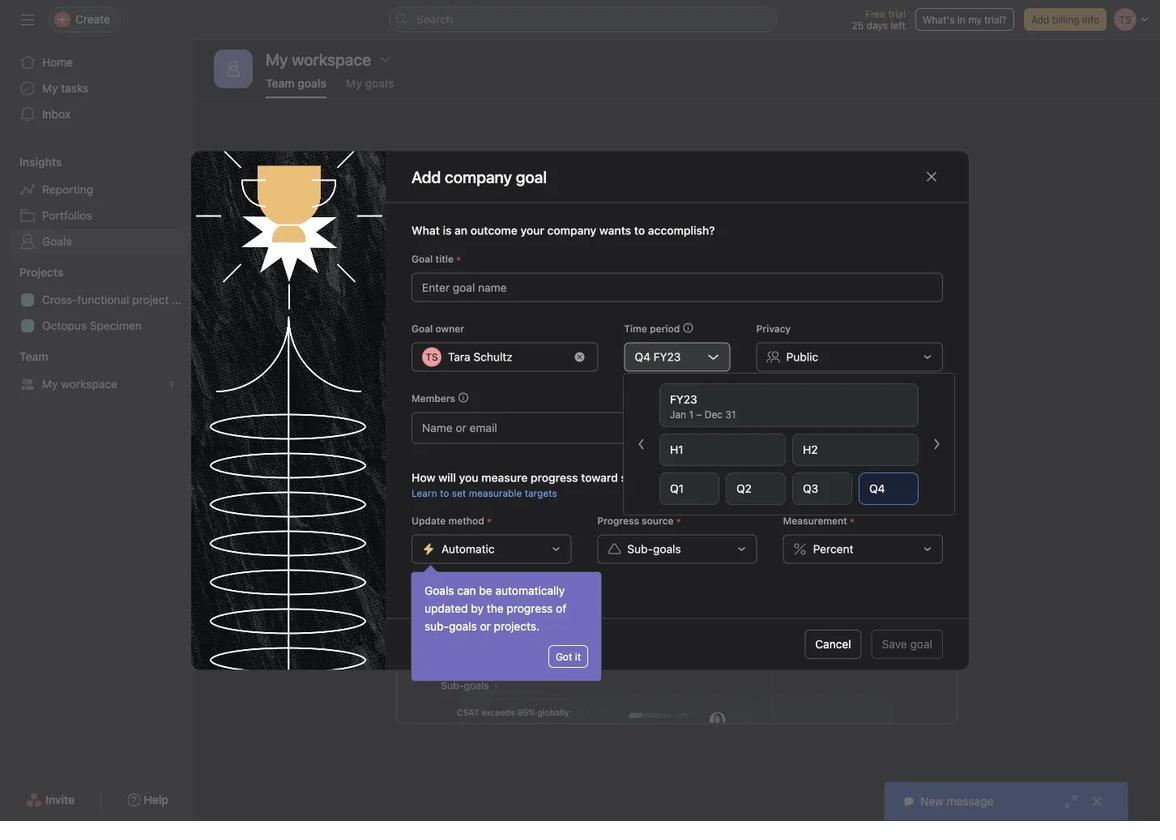 Task type: vqa. For each thing, say whether or not it's contained in the screenshot.
'free'
yes



Task type: locate. For each thing, give the bounding box(es) containing it.
2 horizontal spatial to
[[839, 218, 851, 233]]

goals inside dropdown button
[[653, 542, 681, 556]]

0 vertical spatial fy23
[[654, 350, 681, 364]]

add billing info
[[1032, 14, 1100, 25]]

my
[[346, 77, 362, 90], [42, 81, 58, 95], [42, 377, 58, 391]]

by
[[471, 602, 484, 615]]

to right work
[[839, 218, 851, 233]]

goal for goal owner
[[412, 323, 433, 334]]

previous year image
[[635, 438, 648, 451]]

goals inside 'link'
[[298, 77, 327, 90]]

0 vertical spatial goal
[[412, 253, 433, 265]]

to left set
[[440, 488, 449, 499]]

cross-functional project plan link
[[10, 287, 194, 313]]

plan
[[172, 293, 194, 306]]

an
[[455, 224, 468, 237]]

team goals link
[[266, 77, 327, 98]]

fy23
[[654, 350, 681, 364], [670, 393, 698, 406]]

can
[[457, 584, 476, 597]]

1 horizontal spatial and
[[731, 218, 752, 233]]

period
[[650, 323, 680, 334]]

free trial 25 days left
[[852, 8, 906, 31]]

team for team goals
[[266, 77, 295, 90]]

sub-goals
[[628, 542, 681, 556]]

h1
[[670, 443, 684, 456]]

my inside teams element
[[42, 377, 58, 391]]

fy23 down the period
[[654, 350, 681, 364]]

wants
[[600, 224, 632, 237]]

0 horizontal spatial team
[[19, 350, 48, 363]]

0 vertical spatial goal
[[678, 288, 701, 302]]

1 horizontal spatial goals
[[425, 584, 454, 597]]

fy23 jan 1 – dec 31
[[670, 393, 736, 420]]

strategic goals
[[685, 178, 811, 201]]

goals
[[298, 77, 327, 90], [365, 77, 394, 90], [558, 218, 589, 233], [653, 542, 681, 556], [449, 620, 477, 633]]

what is an outcome your company wants to accomplish?
[[412, 224, 715, 237]]

sub-
[[425, 620, 449, 633]]

source
[[642, 515, 674, 526]]

projects button
[[0, 264, 64, 280]]

cancel button
[[805, 630, 862, 659]]

required image up percent 'dropdown button'
[[848, 516, 857, 526]]

1 vertical spatial team
[[19, 350, 48, 363]]

level
[[527, 218, 554, 233]]

add inside button
[[1032, 14, 1050, 25]]

required image down an
[[454, 254, 464, 264]]

update
[[412, 515, 446, 526]]

team inside dropdown button
[[19, 350, 48, 363]]

insights element
[[0, 148, 195, 258]]

goal left title
[[412, 253, 433, 265]]

add up the period
[[654, 288, 675, 302]]

inbox link
[[10, 101, 185, 127]]

how will you measure progress toward success? learn to set measurable targets
[[412, 471, 671, 499]]

0 horizontal spatial q4
[[635, 350, 651, 364]]

goals for goals can be automatically updated by the progress of sub-goals or projects.
[[425, 584, 454, 597]]

goals inside goals link
[[42, 235, 72, 248]]

save goal
[[882, 637, 933, 651]]

in
[[958, 14, 966, 25]]

add up the what
[[412, 167, 441, 186]]

goal for goal title
[[412, 253, 433, 265]]

measurable
[[469, 488, 522, 499]]

new message
[[921, 795, 994, 808]]

search button
[[389, 6, 778, 32]]

invite
[[45, 793, 75, 806]]

0 vertical spatial progress
[[531, 471, 578, 484]]

required image
[[454, 254, 464, 264], [674, 516, 684, 526], [848, 516, 857, 526]]

team down my workspace
[[266, 77, 295, 90]]

teams element
[[0, 342, 195, 400]]

add for add company goal
[[412, 167, 441, 186]]

projects.
[[494, 620, 540, 633]]

1 goal from the top
[[412, 253, 433, 265]]

hide sidebar image
[[21, 13, 34, 26]]

progress inside the goals can be automatically updated by the progress of sub-goals or projects.
[[507, 602, 553, 615]]

goal owner
[[412, 323, 465, 334]]

required image up sub-goals dropdown button
[[674, 516, 684, 526]]

goals up updated
[[425, 584, 454, 597]]

time period
[[624, 323, 680, 334]]

my inside global element
[[42, 81, 58, 95]]

goal inside button
[[678, 288, 701, 302]]

goals for sub-goals
[[653, 542, 681, 556]]

q4 down time
[[635, 350, 651, 364]]

add goal
[[654, 288, 701, 302]]

q4 up percent 'dropdown button'
[[870, 482, 886, 495]]

goal left owner
[[412, 323, 433, 334]]

Enter goal name text field
[[412, 273, 943, 302]]

0 horizontal spatial your
[[521, 224, 545, 237]]

your right outcome
[[521, 224, 545, 237]]

2 horizontal spatial required image
[[848, 516, 857, 526]]

add inside dialog
[[412, 167, 441, 186]]

add for add billing info
[[1032, 14, 1050, 25]]

company goal
[[445, 167, 547, 186]]

specimen
[[90, 319, 142, 332]]

goal right save
[[911, 637, 933, 651]]

1 horizontal spatial required image
[[674, 516, 684, 526]]

0 vertical spatial goals
[[42, 235, 72, 248]]

1 vertical spatial goal
[[911, 637, 933, 651]]

1 horizontal spatial goal
[[911, 637, 933, 651]]

workspace
[[61, 377, 117, 391]]

1 vertical spatial goal
[[412, 323, 433, 334]]

0 horizontal spatial required image
[[454, 254, 464, 264]]

achieve
[[614, 178, 680, 201]]

measurement
[[784, 515, 848, 526]]

q4 inside the q4 fy23 dropdown button
[[635, 350, 651, 364]]

octopus
[[42, 319, 87, 332]]

0 vertical spatial q4
[[635, 350, 651, 364]]

targets
[[525, 488, 557, 499]]

trial
[[889, 8, 906, 19]]

progress down automatically
[[507, 602, 553, 615]]

my left tasks
[[42, 81, 58, 95]]

team goals
[[266, 77, 327, 90]]

team for team
[[19, 350, 48, 363]]

billing
[[1053, 14, 1080, 25]]

0 horizontal spatial goals
[[42, 235, 72, 248]]

close image
[[1091, 795, 1104, 808]]

0 horizontal spatial to
[[440, 488, 449, 499]]

2 goal from the top
[[412, 323, 433, 334]]

fy23 up jan
[[670, 393, 698, 406]]

add
[[1032, 14, 1050, 25], [412, 167, 441, 186], [475, 218, 499, 233], [654, 288, 675, 302]]

reporting link
[[10, 177, 185, 203]]

save goal button
[[872, 630, 943, 659]]

0 vertical spatial team
[[266, 77, 295, 90]]

progress
[[598, 515, 639, 526]]

update method
[[412, 515, 485, 526]]

to left help
[[593, 218, 604, 233]]

octopus specimen link
[[10, 313, 185, 339]]

remove image
[[575, 352, 585, 362]]

will
[[439, 471, 456, 484]]

my down my workspace
[[346, 77, 362, 90]]

add inside button
[[654, 288, 675, 302]]

invite button
[[15, 785, 85, 815]]

info
[[1083, 14, 1100, 25]]

add right an
[[475, 218, 499, 233]]

your
[[854, 218, 880, 233], [521, 224, 545, 237]]

progress up targets
[[531, 471, 578, 484]]

1 horizontal spatial team
[[266, 77, 295, 90]]

goals inside add top-level goals to help teams prioritize and connect work to your organization's objectives.
[[558, 218, 589, 233]]

public button
[[757, 342, 943, 372]]

add left 'billing'
[[1032, 14, 1050, 25]]

search
[[417, 13, 453, 26]]

goal
[[412, 253, 433, 265], [412, 323, 433, 334]]

1 horizontal spatial your
[[854, 218, 880, 233]]

0 horizontal spatial goal
[[678, 288, 701, 302]]

my down team dropdown button
[[42, 377, 58, 391]]

insights button
[[0, 154, 62, 170]]

it
[[575, 651, 581, 662]]

my goals link
[[346, 77, 394, 98]]

inbox
[[42, 107, 71, 121]]

goals down portfolios
[[42, 235, 72, 248]]

and up objectives.
[[731, 218, 752, 233]]

add for add goal
[[654, 288, 675, 302]]

connect
[[756, 218, 804, 233]]

set
[[452, 488, 466, 499]]

your right work
[[854, 218, 880, 233]]

0 horizontal spatial and
[[577, 178, 610, 201]]

add inside add top-level goals to help teams prioritize and connect work to your organization's objectives.
[[475, 218, 499, 233]]

q4 fy23 button
[[624, 342, 731, 372]]

team inside 'link'
[[266, 77, 295, 90]]

goal inside button
[[911, 637, 933, 651]]

jan
[[670, 409, 687, 420]]

q2
[[737, 482, 752, 495]]

portfolios
[[42, 209, 92, 222]]

expand new message image
[[1065, 795, 1078, 808]]

goals
[[42, 235, 72, 248], [425, 584, 454, 597]]

goals inside the goals can be automatically updated by the progress of sub-goals or projects.
[[425, 584, 454, 597]]

1 vertical spatial and
[[731, 218, 752, 233]]

and right set
[[577, 178, 610, 201]]

team down octopus
[[19, 350, 48, 363]]

25
[[852, 19, 864, 31]]

1 vertical spatial q4
[[870, 482, 886, 495]]

goal up the period
[[678, 288, 701, 302]]

required image for sub-goals
[[674, 516, 684, 526]]

home link
[[10, 49, 185, 75]]

or
[[480, 620, 491, 633]]

next year image
[[930, 438, 943, 451]]

1 vertical spatial fy23
[[670, 393, 698, 406]]

1 vertical spatial progress
[[507, 602, 553, 615]]

1 vertical spatial goals
[[425, 584, 454, 597]]

owner
[[436, 323, 465, 334]]

to
[[593, 218, 604, 233], [839, 218, 851, 233], [440, 488, 449, 499]]

1 horizontal spatial q4
[[870, 482, 886, 495]]



Task type: describe. For each thing, give the bounding box(es) containing it.
add company goal dialog
[[191, 151, 969, 670]]

1
[[689, 409, 694, 420]]

team button
[[0, 349, 48, 365]]

q1
[[670, 482, 684, 495]]

–
[[697, 409, 702, 420]]

my workspace
[[42, 377, 117, 391]]

search list box
[[389, 6, 778, 32]]

automatically
[[496, 584, 565, 597]]

required image for percent
[[848, 516, 857, 526]]

my for my goals
[[346, 77, 362, 90]]

required image
[[485, 516, 494, 526]]

Name or email text field
[[422, 418, 510, 437]]

objectives.
[[688, 237, 752, 252]]

1 horizontal spatial to
[[593, 218, 604, 233]]

add company goal
[[412, 167, 547, 186]]

goals for goals
[[42, 235, 72, 248]]

measure
[[482, 471, 528, 484]]

public
[[787, 350, 819, 364]]

left
[[891, 19, 906, 31]]

title
[[436, 253, 454, 265]]

organization's
[[603, 237, 685, 252]]

percent
[[814, 542, 854, 556]]

goals can be automatically updated by the progress of sub-goals or projects.
[[425, 584, 567, 633]]

work
[[807, 218, 835, 233]]

free
[[866, 8, 886, 19]]

set
[[544, 178, 573, 201]]

tara schultz
[[448, 350, 513, 364]]

reporting
[[42, 183, 93, 196]]

q4 for q4
[[870, 482, 886, 495]]

save
[[882, 637, 908, 651]]

your inside add top-level goals to help teams prioritize and connect work to your organization's objectives.
[[854, 218, 880, 233]]

tasks
[[61, 81, 89, 95]]

my
[[969, 14, 982, 25]]

goal for add goal
[[678, 288, 701, 302]]

goals can be automatically updated by the progress of sub-goals or projects. tooltip
[[412, 567, 601, 681]]

goal title
[[412, 253, 454, 265]]

what's
[[923, 14, 955, 25]]

add for add top-level goals to help teams prioritize and connect work to your organization's objectives.
[[475, 218, 499, 233]]

fy23 inside fy23 jan 1 – dec 31
[[670, 393, 698, 406]]

learn to set measurable targets link
[[412, 488, 557, 499]]

members
[[412, 393, 456, 404]]

progress inside how will you measure progress toward success? learn to set measurable targets
[[531, 471, 578, 484]]

global element
[[0, 40, 195, 137]]

cross-
[[42, 293, 77, 306]]

days
[[867, 19, 888, 31]]

portfolios link
[[10, 203, 185, 229]]

time
[[624, 323, 648, 334]]

method
[[449, 515, 485, 526]]

goals for my goals
[[365, 77, 394, 90]]

0 vertical spatial and
[[577, 178, 610, 201]]

teams
[[636, 218, 672, 233]]

goal for save goal
[[911, 637, 933, 651]]

is
[[443, 224, 452, 237]]

prioritize
[[676, 218, 727, 233]]

my for my workspace
[[42, 377, 58, 391]]

your inside add company goal dialog
[[521, 224, 545, 237]]

my for my tasks
[[42, 81, 58, 95]]

goals inside the goals can be automatically updated by the progress of sub-goals or projects.
[[449, 620, 477, 633]]

close this dialog image
[[926, 170, 939, 183]]

cancel
[[816, 637, 852, 651]]

sub-goals button
[[598, 535, 758, 564]]

q4 fy23
[[635, 350, 681, 364]]

dec
[[705, 409, 723, 420]]

project
[[132, 293, 169, 306]]

to inside how will you measure progress toward success? learn to set measurable targets
[[440, 488, 449, 499]]

percent button
[[784, 535, 943, 564]]

you
[[459, 471, 479, 484]]

projects element
[[0, 258, 195, 342]]

automatic
[[442, 542, 495, 556]]

learn
[[412, 488, 437, 499]]

what's in my trial? button
[[916, 8, 1015, 31]]

fy23 inside dropdown button
[[654, 350, 681, 364]]

be
[[479, 584, 493, 597]]

what's in my trial?
[[923, 14, 1007, 25]]

tara
[[448, 350, 471, 364]]

the
[[487, 602, 504, 615]]

schultz
[[474, 350, 513, 364]]

company
[[548, 224, 597, 237]]

and inside add top-level goals to help teams prioritize and connect work to your organization's objectives.
[[731, 218, 752, 233]]

add billing info button
[[1024, 8, 1107, 31]]

insights
[[19, 155, 62, 169]]

functional
[[77, 293, 129, 306]]

projects
[[19, 265, 64, 279]]

q4 for q4 fy23
[[635, 350, 651, 364]]

set and achieve strategic goals
[[544, 178, 811, 201]]

31
[[726, 409, 736, 420]]

outcome
[[471, 224, 518, 237]]

goals for team goals
[[298, 77, 327, 90]]

to accomplish?
[[634, 224, 715, 237]]

my workspace
[[266, 49, 371, 68]]

help
[[608, 218, 633, 233]]

automatic button
[[412, 535, 572, 564]]

trial?
[[985, 14, 1007, 25]]

add goal button
[[644, 280, 711, 310]]

ts
[[426, 351, 438, 363]]



